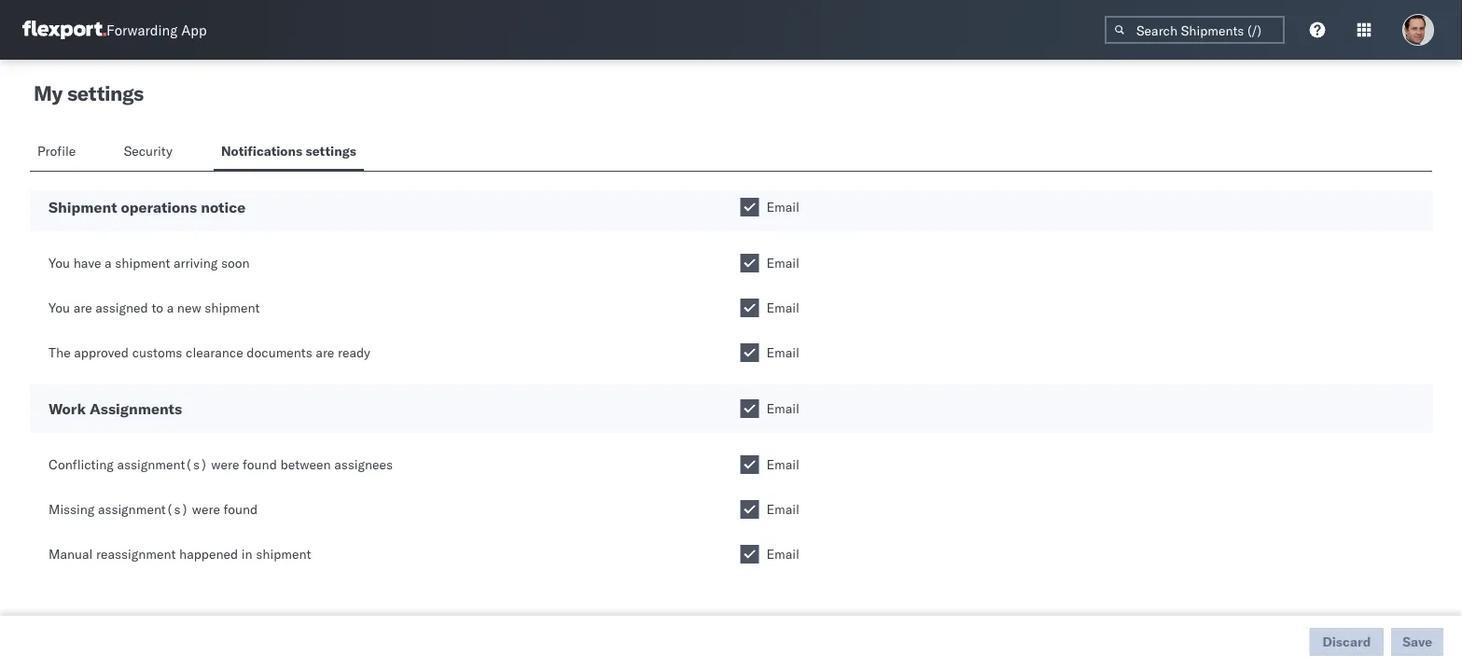Task type: describe. For each thing, give the bounding box(es) containing it.
notice
[[201, 198, 246, 217]]

approved
[[74, 344, 129, 361]]

new
[[177, 300, 201, 316]]

shipment operations notice
[[49, 198, 246, 217]]

the
[[49, 344, 71, 361]]

my
[[34, 80, 62, 106]]

notifications
[[221, 143, 302, 159]]

between
[[280, 456, 331, 473]]

forwarding app link
[[22, 21, 207, 39]]

arriving
[[174, 255, 218, 271]]

you for you have a shipment arriving soon
[[49, 255, 70, 271]]

2 vertical spatial shipment
[[256, 546, 311, 562]]

settings for notifications settings
[[306, 143, 356, 159]]

you have a shipment arriving soon
[[49, 255, 250, 271]]

you for you are assigned to a new shipment
[[49, 300, 70, 316]]

were for missing
[[192, 501, 220, 517]]

in
[[242, 546, 253, 562]]

soon
[[221, 255, 250, 271]]

email for conflicting assignment(s) were found between assignees
[[767, 456, 800, 473]]

email for you are assigned to a new shipment
[[767, 300, 800, 316]]

notifications settings button
[[214, 134, 364, 171]]

my settings
[[34, 80, 143, 106]]

shipment
[[49, 198, 117, 217]]

0 vertical spatial a
[[105, 255, 112, 271]]

you are assigned to a new shipment
[[49, 300, 260, 316]]

clearance
[[186, 344, 243, 361]]

customs
[[132, 344, 182, 361]]

assignment(s) for missing
[[98, 501, 189, 517]]

security
[[124, 143, 173, 159]]

0 vertical spatial are
[[73, 300, 92, 316]]

the approved customs clearance documents are ready
[[49, 344, 370, 361]]

found for conflicting assignment(s) were found between assignees
[[243, 456, 277, 473]]

were for conflicting
[[211, 456, 239, 473]]

conflicting assignment(s) were found between assignees
[[49, 456, 393, 473]]

app
[[181, 21, 207, 39]]

missing
[[49, 501, 95, 517]]

operations
[[121, 198, 197, 217]]

assignments
[[89, 399, 182, 418]]



Task type: vqa. For each thing, say whether or not it's contained in the screenshot.
the top You
yes



Task type: locate. For each thing, give the bounding box(es) containing it.
1 email from the top
[[767, 199, 800, 215]]

2 you from the top
[[49, 300, 70, 316]]

shipment right in
[[256, 546, 311, 562]]

flexport. image
[[22, 21, 106, 39]]

email for work assignments
[[767, 400, 800, 417]]

0 vertical spatial settings
[[67, 80, 143, 106]]

email for the approved customs clearance documents are ready
[[767, 344, 800, 361]]

settings right notifications
[[306, 143, 356, 159]]

settings inside "button"
[[306, 143, 356, 159]]

profile button
[[30, 134, 86, 171]]

are left ready
[[316, 344, 334, 361]]

1 vertical spatial you
[[49, 300, 70, 316]]

7 email from the top
[[767, 501, 800, 517]]

found left between at the bottom
[[243, 456, 277, 473]]

settings
[[67, 80, 143, 106], [306, 143, 356, 159]]

notifications settings
[[221, 143, 356, 159]]

a
[[105, 255, 112, 271], [167, 300, 174, 316]]

0 vertical spatial found
[[243, 456, 277, 473]]

work assignments
[[49, 399, 182, 418]]

None checkbox
[[740, 198, 759, 217], [740, 254, 759, 272], [740, 343, 759, 362], [740, 399, 759, 418], [740, 455, 759, 474], [740, 545, 759, 564], [740, 198, 759, 217], [740, 254, 759, 272], [740, 343, 759, 362], [740, 399, 759, 418], [740, 455, 759, 474], [740, 545, 759, 564]]

4 email from the top
[[767, 344, 800, 361]]

are left assigned
[[73, 300, 92, 316]]

5 email from the top
[[767, 400, 800, 417]]

missing assignment(s) were found
[[49, 501, 258, 517]]

you left the have at the top of page
[[49, 255, 70, 271]]

are
[[73, 300, 92, 316], [316, 344, 334, 361]]

shipment right new
[[205, 300, 260, 316]]

1 vertical spatial a
[[167, 300, 174, 316]]

were up happened on the bottom left of the page
[[192, 501, 220, 517]]

found
[[243, 456, 277, 473], [224, 501, 258, 517]]

were left between at the bottom
[[211, 456, 239, 473]]

assignment(s) up reassignment
[[98, 501, 189, 517]]

assignees
[[334, 456, 393, 473]]

to
[[152, 300, 163, 316]]

0 vertical spatial you
[[49, 255, 70, 271]]

were
[[211, 456, 239, 473], [192, 501, 220, 517]]

a right to
[[167, 300, 174, 316]]

6 email from the top
[[767, 456, 800, 473]]

manual
[[49, 546, 93, 562]]

1 horizontal spatial settings
[[306, 143, 356, 159]]

1 you from the top
[[49, 255, 70, 271]]

work
[[49, 399, 86, 418]]

forwarding app
[[106, 21, 207, 39]]

email for missing assignment(s) were found
[[767, 501, 800, 517]]

email for manual reassignment happened in shipment
[[767, 546, 800, 562]]

security button
[[116, 134, 184, 171]]

conflicting
[[49, 456, 114, 473]]

manual reassignment happened in shipment
[[49, 546, 311, 562]]

1 vertical spatial were
[[192, 501, 220, 517]]

3 email from the top
[[767, 300, 800, 316]]

have
[[73, 255, 101, 271]]

settings right my
[[67, 80, 143, 106]]

1 vertical spatial found
[[224, 501, 258, 517]]

happened
[[179, 546, 238, 562]]

1 vertical spatial assignment(s)
[[98, 501, 189, 517]]

email
[[767, 199, 800, 215], [767, 255, 800, 271], [767, 300, 800, 316], [767, 344, 800, 361], [767, 400, 800, 417], [767, 456, 800, 473], [767, 501, 800, 517], [767, 546, 800, 562]]

assignment(s)
[[117, 456, 208, 473], [98, 501, 189, 517]]

profile
[[37, 143, 76, 159]]

shipment up you are assigned to a new shipment
[[115, 255, 170, 271]]

None checkbox
[[740, 299, 759, 317], [740, 500, 759, 519], [740, 299, 759, 317], [740, 500, 759, 519]]

0 vertical spatial shipment
[[115, 255, 170, 271]]

documents
[[247, 344, 312, 361]]

Search Shipments (/) text field
[[1105, 16, 1285, 44]]

you up the
[[49, 300, 70, 316]]

1 vertical spatial are
[[316, 344, 334, 361]]

forwarding
[[106, 21, 178, 39]]

1 vertical spatial shipment
[[205, 300, 260, 316]]

0 horizontal spatial settings
[[67, 80, 143, 106]]

reassignment
[[96, 546, 176, 562]]

0 horizontal spatial are
[[73, 300, 92, 316]]

8 email from the top
[[767, 546, 800, 562]]

a right the have at the top of page
[[105, 255, 112, 271]]

assignment(s) for conflicting
[[117, 456, 208, 473]]

email for shipment operations notice
[[767, 199, 800, 215]]

ready
[[338, 344, 370, 361]]

0 vertical spatial were
[[211, 456, 239, 473]]

1 vertical spatial settings
[[306, 143, 356, 159]]

shipment
[[115, 255, 170, 271], [205, 300, 260, 316], [256, 546, 311, 562]]

1 horizontal spatial a
[[167, 300, 174, 316]]

email for you have a shipment arriving soon
[[767, 255, 800, 271]]

0 horizontal spatial a
[[105, 255, 112, 271]]

assigned
[[95, 300, 148, 316]]

found for missing assignment(s) were found
[[224, 501, 258, 517]]

found up in
[[224, 501, 258, 517]]

2 email from the top
[[767, 255, 800, 271]]

0 vertical spatial assignment(s)
[[117, 456, 208, 473]]

you
[[49, 255, 70, 271], [49, 300, 70, 316]]

1 horizontal spatial are
[[316, 344, 334, 361]]

assignment(s) up missing assignment(s) were found
[[117, 456, 208, 473]]

settings for my settings
[[67, 80, 143, 106]]



